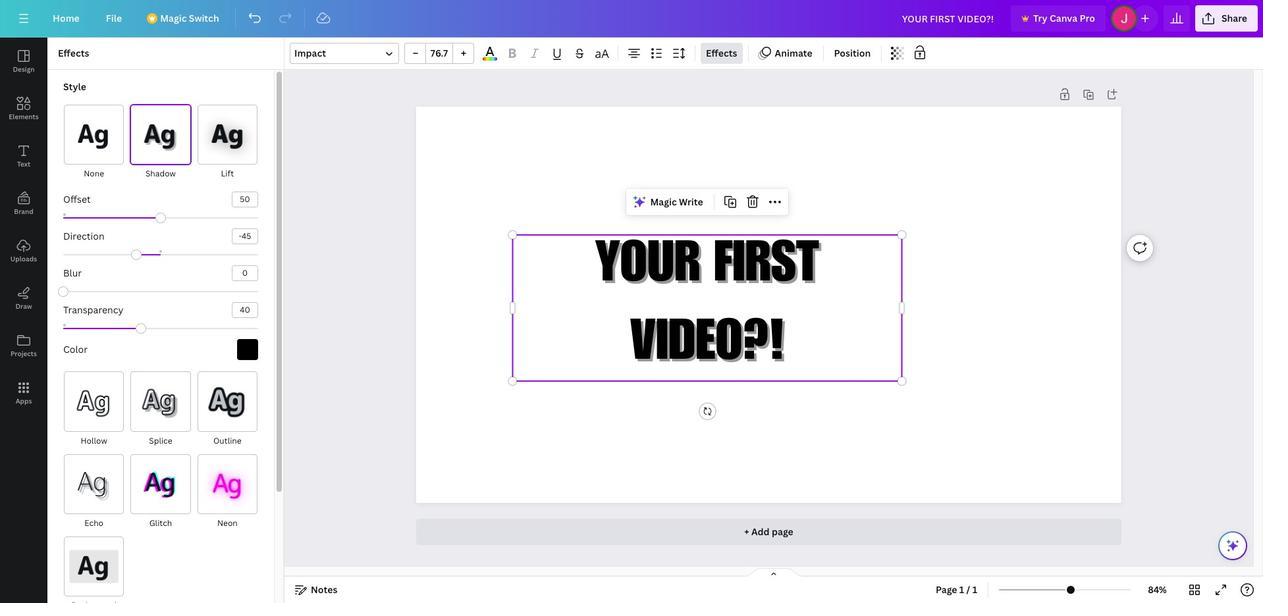 Task type: vqa. For each thing, say whether or not it's contained in the screenshot.
"free," within Yes - it's 100% free, with no paywalls or nasty surprises. It's our commitment that Canva for Education will remain 100% free for K-12 (primary and secondary) educators, their students, as well as qualified school districts and institutions.
no



Task type: describe. For each thing, give the bounding box(es) containing it.
animate button
[[754, 43, 818, 64]]

impact button
[[290, 43, 399, 64]]

Offset text field
[[233, 193, 258, 207]]

– – number field
[[430, 47, 449, 59]]

84% button
[[1136, 580, 1179, 601]]

color range image
[[483, 57, 497, 61]]

uploads
[[10, 254, 37, 264]]

home link
[[42, 5, 90, 32]]

magic switch button
[[138, 5, 230, 32]]

add
[[752, 526, 770, 538]]

file button
[[95, 5, 133, 32]]

animate
[[775, 47, 813, 59]]

echo button
[[63, 454, 125, 531]]

magic for magic switch
[[160, 12, 187, 24]]

brand button
[[0, 180, 47, 227]]

page
[[936, 584, 958, 596]]

style
[[63, 80, 86, 93]]

position button
[[829, 43, 876, 64]]

side panel tab list
[[0, 38, 47, 417]]

uploads button
[[0, 227, 47, 275]]

design button
[[0, 38, 47, 85]]

effects button
[[701, 43, 743, 64]]

color
[[63, 343, 88, 356]]

apps
[[16, 397, 32, 406]]

1 effects from the left
[[58, 47, 89, 59]]

share button
[[1196, 5, 1258, 32]]

show pages image
[[742, 568, 806, 578]]

none
[[84, 168, 104, 179]]

glitch button
[[130, 454, 191, 531]]

magic write
[[650, 196, 703, 208]]

share
[[1222, 12, 1248, 24]]

text
[[17, 159, 30, 169]]

offset
[[63, 193, 91, 206]]

hollow
[[81, 435, 107, 446]]

draw
[[15, 302, 32, 311]]

84%
[[1148, 584, 1167, 596]]

notes button
[[290, 580, 343, 601]]

video?!
[[630, 319, 785, 376]]

outline
[[213, 435, 242, 446]]

try canva pro button
[[1011, 5, 1106, 32]]

Direction text field
[[233, 229, 258, 244]]

pro
[[1080, 12, 1095, 24]]

splice button
[[130, 371, 191, 448]]

notes
[[311, 584, 338, 596]]

switch
[[189, 12, 219, 24]]

lift
[[221, 168, 234, 179]]

shadow
[[146, 168, 176, 179]]

brand
[[14, 207, 33, 216]]

blur
[[63, 267, 82, 280]]



Task type: locate. For each thing, give the bounding box(es) containing it.
file
[[106, 12, 122, 24]]

magic switch
[[160, 12, 219, 24]]

apps button
[[0, 370, 47, 417]]

Transparency text field
[[233, 303, 258, 318]]

magic for magic write
[[650, 196, 677, 208]]

transparency
[[63, 304, 124, 316]]

effects
[[58, 47, 89, 59], [706, 47, 738, 59]]

1 left / on the right
[[960, 584, 965, 596]]

1 horizontal spatial effects
[[706, 47, 738, 59]]

none button
[[63, 104, 125, 181]]

elements
[[9, 112, 39, 121]]

impact
[[294, 47, 326, 59]]

hollow button
[[63, 371, 125, 448]]

write
[[679, 196, 703, 208]]

magic write button
[[629, 192, 709, 213]]

try canva pro
[[1034, 12, 1095, 24]]

Design title text field
[[892, 5, 1006, 32]]

magic inside magic write "button"
[[650, 196, 677, 208]]

+ add page button
[[417, 519, 1122, 545]]

+
[[745, 526, 749, 538]]

page
[[772, 526, 794, 538]]

projects button
[[0, 322, 47, 370]]

effects left the animate popup button
[[706, 47, 738, 59]]

style element
[[58, 80, 258, 603]]

1 vertical spatial magic
[[650, 196, 677, 208]]

splice
[[149, 435, 172, 446]]

neon button
[[197, 454, 258, 531]]

1 horizontal spatial 1
[[973, 584, 978, 596]]

lift button
[[197, 104, 258, 181]]

2 1 from the left
[[973, 584, 978, 596]]

/
[[967, 584, 971, 596]]

elements button
[[0, 85, 47, 132]]

magic left switch
[[160, 12, 187, 24]]

draw button
[[0, 275, 47, 322]]

direction
[[63, 230, 104, 243]]

echo
[[85, 518, 103, 529]]

home
[[53, 12, 80, 24]]

0 horizontal spatial effects
[[58, 47, 89, 59]]

projects
[[11, 349, 37, 358]]

page 1 / 1
[[936, 584, 978, 596]]

+ add page
[[745, 526, 794, 538]]

glitch
[[149, 518, 172, 529]]

magic inside magic switch button
[[160, 12, 187, 24]]

1 1 from the left
[[960, 584, 965, 596]]

Blur text field
[[233, 266, 258, 281]]

try
[[1034, 12, 1048, 24]]

text button
[[0, 132, 47, 180]]

neon
[[217, 518, 238, 529]]

canva assistant image
[[1225, 538, 1241, 554]]

1 horizontal spatial magic
[[650, 196, 677, 208]]

your
[[596, 240, 701, 297]]

1
[[960, 584, 965, 596], [973, 584, 978, 596]]

effects up style
[[58, 47, 89, 59]]

0 horizontal spatial 1
[[960, 584, 965, 596]]

1 right / on the right
[[973, 584, 978, 596]]

first
[[714, 240, 820, 297]]

magic left write
[[650, 196, 677, 208]]

main menu bar
[[0, 0, 1264, 38]]

canva
[[1050, 12, 1078, 24]]

#000000 image
[[237, 339, 258, 361]]

2 effects from the left
[[706, 47, 738, 59]]

design
[[13, 65, 35, 74]]

group
[[404, 43, 474, 64]]

effects inside 'popup button'
[[706, 47, 738, 59]]

position
[[834, 47, 871, 59]]

#000000 image
[[237, 339, 258, 361]]

shadow button
[[130, 104, 191, 181]]

magic
[[160, 12, 187, 24], [650, 196, 677, 208]]

0 vertical spatial magic
[[160, 12, 187, 24]]

0 horizontal spatial magic
[[160, 12, 187, 24]]

your first video?!
[[596, 240, 820, 376]]

outline button
[[197, 371, 258, 448]]



